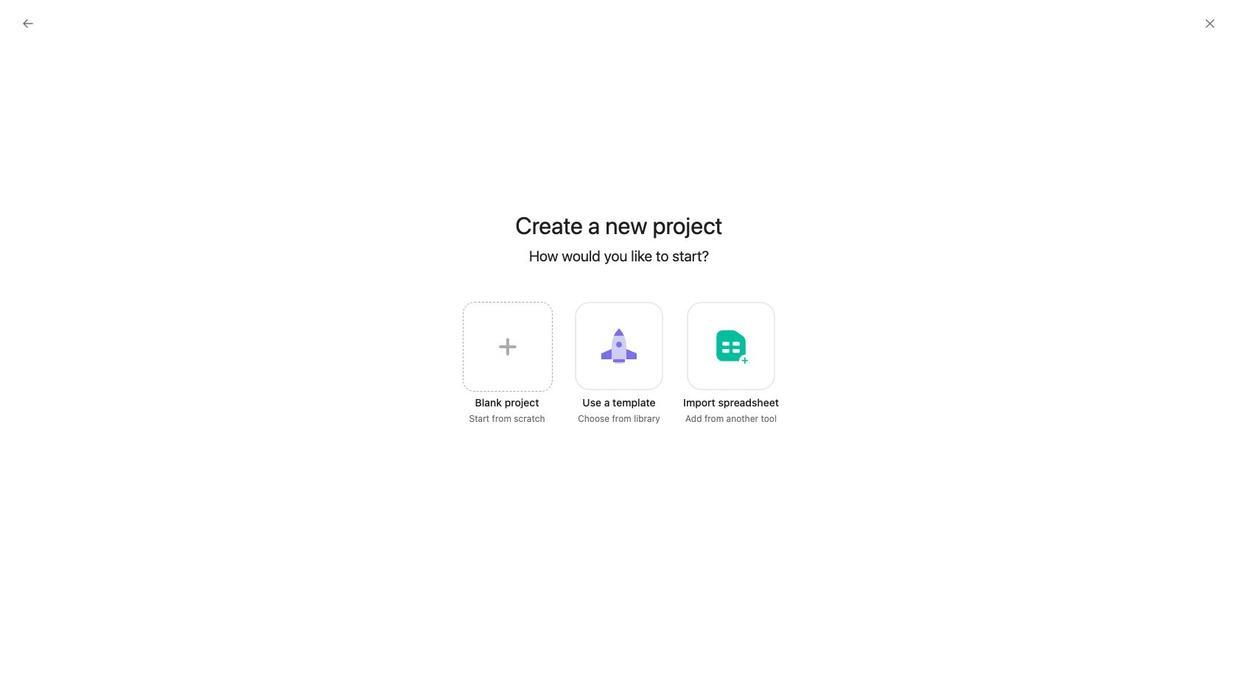 Task type: locate. For each thing, give the bounding box(es) containing it.
go back image
[[22, 18, 34, 29]]

list item
[[732, 259, 769, 296], [261, 310, 696, 336], [261, 336, 696, 363], [261, 363, 696, 389], [261, 389, 696, 416], [261, 416, 696, 442]]

close image
[[1204, 18, 1216, 29]]



Task type: describe. For each thing, give the bounding box(es) containing it.
board image
[[741, 322, 759, 339]]

hide sidebar image
[[19, 12, 31, 24]]

board image
[[741, 375, 759, 392]]



Task type: vqa. For each thing, say whether or not it's contained in the screenshot.
board image on the top
yes



